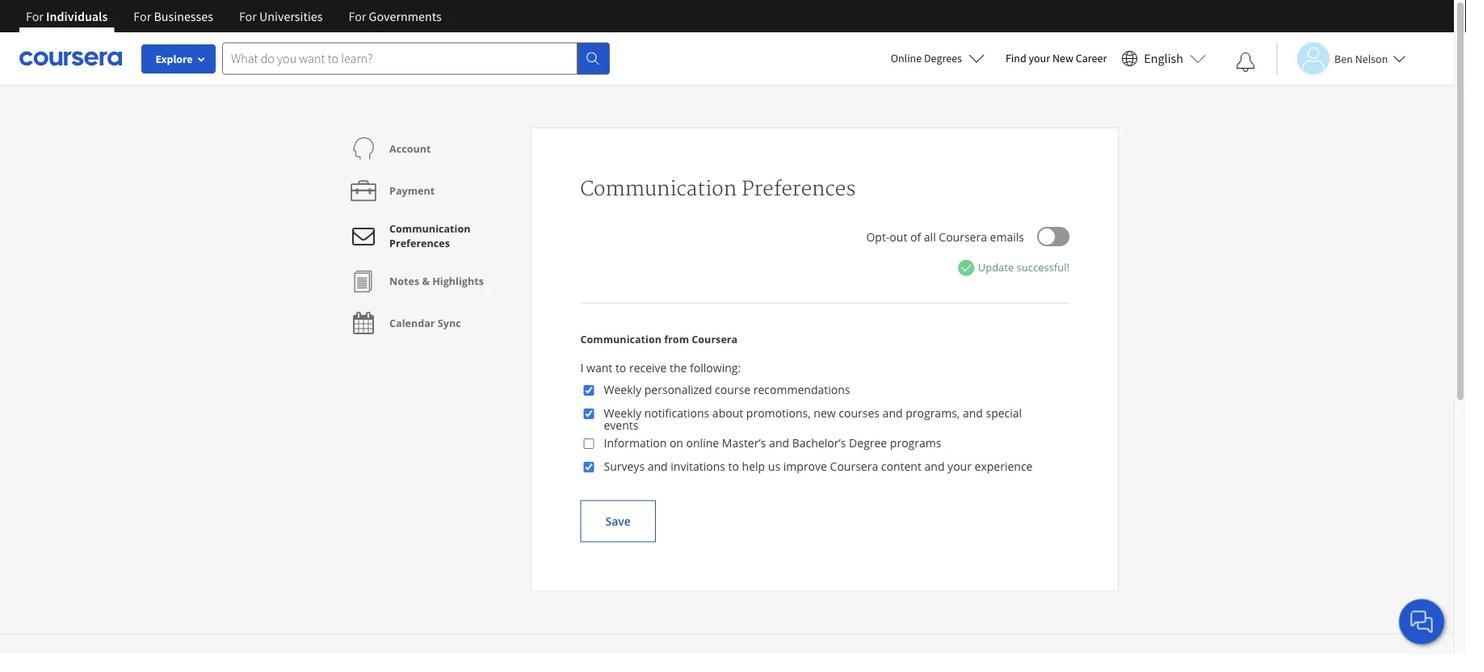 Task type: vqa. For each thing, say whether or not it's contained in the screenshot.
from
yes



Task type: describe. For each thing, give the bounding box(es) containing it.
update successful! alert
[[958, 259, 1070, 277]]

invitations
[[671, 459, 726, 474]]

payment
[[390, 184, 435, 198]]

about
[[713, 406, 744, 421]]

notes
[[390, 274, 420, 288]]

0 vertical spatial communication
[[581, 177, 737, 201]]

new
[[814, 406, 836, 421]]

0 vertical spatial preferences
[[742, 177, 856, 201]]

special
[[986, 406, 1022, 421]]

Information on online Master's and Bachelor's Degree programs checkbox
[[584, 438, 594, 450]]

weekly personalized course recommendations
[[604, 382, 851, 398]]

find your new career
[[1006, 51, 1107, 65]]

update successful!
[[978, 260, 1070, 275]]

weekly notifications about promotions, new courses and programs, and special events
[[604, 406, 1022, 433]]

master's
[[722, 435, 766, 451]]

universities
[[259, 8, 323, 24]]

account settings element
[[335, 128, 531, 344]]

calendar sync
[[390, 316, 461, 330]]

for individuals
[[26, 8, 108, 24]]

course
[[715, 382, 751, 398]]

update
[[978, 260, 1014, 275]]

preferences inside account settings element
[[390, 236, 450, 250]]

courses
[[839, 406, 880, 421]]

ben nelson button
[[1277, 42, 1406, 75]]

Weekly personalized course recommendations checkbox
[[584, 384, 594, 397]]

surveys and invitations to help us improve coursera content and your experience
[[604, 459, 1033, 474]]

help
[[742, 459, 765, 474]]

programs
[[890, 435, 942, 451]]

save
[[606, 514, 631, 529]]

for businesses
[[134, 8, 213, 24]]

communication preferences link
[[347, 212, 519, 260]]

calendar sync link
[[347, 302, 461, 344]]

want
[[587, 360, 613, 375]]

of
[[911, 229, 921, 244]]

programs,
[[906, 406, 960, 421]]

communication preferences inside account settings element
[[390, 222, 471, 250]]

emails
[[990, 229, 1025, 244]]

opt-
[[867, 229, 890, 244]]

information
[[604, 435, 667, 451]]

online degrees
[[891, 51, 962, 65]]

weekly for weekly notifications about promotions, new courses and programs, and special events
[[604, 406, 642, 421]]

2 horizontal spatial coursera
[[939, 229, 987, 244]]

for governments
[[349, 8, 442, 24]]

account link
[[347, 128, 431, 170]]

ben nelson
[[1335, 51, 1389, 66]]

businesses
[[154, 8, 213, 24]]

communication from coursera element
[[581, 382, 1070, 484]]

weekly for weekly personalized course recommendations
[[604, 382, 642, 398]]

notes & highlights
[[390, 274, 484, 288]]

explore
[[156, 52, 193, 66]]

save button
[[581, 501, 656, 543]]

opt-out of all coursera emails image
[[1039, 229, 1055, 245]]

communication inside account settings element
[[390, 222, 471, 236]]

Surveys and invitations to help us improve Coursera content and your experience checkbox
[[584, 461, 594, 474]]

on
[[670, 435, 684, 451]]

and down 'information'
[[648, 459, 668, 474]]

to inside communication from coursera element
[[729, 459, 739, 474]]

personalized
[[645, 382, 712, 398]]

find your new career link
[[998, 48, 1115, 69]]

all
[[924, 229, 936, 244]]

0 vertical spatial communication preferences
[[581, 177, 856, 201]]

0 horizontal spatial coursera
[[692, 333, 738, 346]]

for for universities
[[239, 8, 257, 24]]

degree
[[849, 435, 887, 451]]

banner navigation
[[13, 0, 455, 44]]



Task type: locate. For each thing, give the bounding box(es) containing it.
and up us
[[769, 435, 790, 451]]

online
[[891, 51, 922, 65]]

1 vertical spatial weekly
[[604, 406, 642, 421]]

0 horizontal spatial to
[[616, 360, 627, 375]]

explore button
[[141, 44, 216, 74]]

coursera up following:
[[692, 333, 738, 346]]

for for individuals
[[26, 8, 44, 24]]

ben
[[1335, 51, 1353, 66]]

content
[[882, 459, 922, 474]]

communication
[[581, 177, 737, 201], [390, 222, 471, 236], [581, 333, 662, 346]]

receive
[[629, 360, 667, 375]]

1 vertical spatial to
[[729, 459, 739, 474]]

your inside find your new career link
[[1029, 51, 1051, 65]]

1 vertical spatial communication
[[390, 222, 471, 236]]

for
[[26, 8, 44, 24], [134, 8, 151, 24], [239, 8, 257, 24], [349, 8, 366, 24]]

weekly
[[604, 382, 642, 398], [604, 406, 642, 421]]

for for governments
[[349, 8, 366, 24]]

for for businesses
[[134, 8, 151, 24]]

promotions,
[[747, 406, 811, 421]]

following:
[[690, 360, 741, 375]]

the
[[670, 360, 687, 375]]

nelson
[[1356, 51, 1389, 66]]

surveys
[[604, 459, 645, 474]]

coursera right all
[[939, 229, 987, 244]]

weekly up 'information'
[[604, 406, 642, 421]]

weekly inside the weekly notifications about promotions, new courses and programs, and special events
[[604, 406, 642, 421]]

coursera image
[[19, 45, 122, 71]]

to
[[616, 360, 627, 375], [729, 459, 739, 474]]

coursera down degree
[[830, 459, 879, 474]]

communication preferences
[[581, 177, 856, 201], [390, 222, 471, 250]]

communication from coursera
[[581, 333, 738, 346]]

0 vertical spatial to
[[616, 360, 627, 375]]

2 weekly from the top
[[604, 406, 642, 421]]

online
[[687, 435, 719, 451]]

0 horizontal spatial communication preferences
[[390, 222, 471, 250]]

2 vertical spatial communication
[[581, 333, 662, 346]]

successful!
[[1017, 260, 1070, 275]]

1 vertical spatial preferences
[[390, 236, 450, 250]]

1 vertical spatial communication preferences
[[390, 222, 471, 250]]

from
[[664, 333, 689, 346]]

to right want
[[616, 360, 627, 375]]

english button
[[1115, 32, 1213, 85]]

for left universities
[[239, 8, 257, 24]]

and left special
[[963, 406, 983, 421]]

to left help
[[729, 459, 739, 474]]

notifications
[[645, 406, 710, 421]]

1 horizontal spatial your
[[1029, 51, 1051, 65]]

coursera
[[939, 229, 987, 244], [692, 333, 738, 346], [830, 459, 879, 474]]

english
[[1145, 51, 1184, 67]]

0 vertical spatial weekly
[[604, 382, 642, 398]]

degrees
[[924, 51, 962, 65]]

1 horizontal spatial communication preferences
[[581, 177, 856, 201]]

your inside communication from coursera element
[[948, 459, 972, 474]]

0 horizontal spatial your
[[948, 459, 972, 474]]

opt-out of all coursera emails
[[867, 229, 1025, 244]]

improve
[[784, 459, 827, 474]]

events
[[604, 417, 639, 433]]

and right courses
[[883, 406, 903, 421]]

2 vertical spatial coursera
[[830, 459, 879, 474]]

4 for from the left
[[349, 8, 366, 24]]

1 vertical spatial your
[[948, 459, 972, 474]]

for left the businesses
[[134, 8, 151, 24]]

out
[[890, 229, 908, 244]]

career
[[1076, 51, 1107, 65]]

payment link
[[347, 170, 435, 212]]

0 vertical spatial your
[[1029, 51, 1051, 65]]

What do you want to learn? text field
[[222, 42, 578, 75]]

3 for from the left
[[239, 8, 257, 24]]

i
[[581, 360, 584, 375]]

i want to receive the following:
[[581, 360, 741, 375]]

preferences
[[742, 177, 856, 201], [390, 236, 450, 250]]

individuals
[[46, 8, 108, 24]]

show notifications image
[[1236, 53, 1256, 72]]

2 for from the left
[[134, 8, 151, 24]]

opt-out of all coursera emails switch
[[1038, 227, 1070, 246]]

for universities
[[239, 8, 323, 24]]

for left governments
[[349, 8, 366, 24]]

Weekly notifications about promotions, new courses and programs, and special events checkbox
[[584, 408, 594, 421]]

weekly down want
[[604, 382, 642, 398]]

sync
[[438, 316, 461, 330]]

your left experience at the bottom right
[[948, 459, 972, 474]]

information on online master's and bachelor's degree programs
[[604, 435, 942, 451]]

&
[[422, 274, 430, 288]]

account
[[390, 142, 431, 156]]

find
[[1006, 51, 1027, 65]]

1 for from the left
[[26, 8, 44, 24]]

calendar
[[390, 316, 435, 330]]

1 weekly from the top
[[604, 382, 642, 398]]

1 horizontal spatial coursera
[[830, 459, 879, 474]]

1 horizontal spatial preferences
[[742, 177, 856, 201]]

us
[[768, 459, 781, 474]]

and
[[883, 406, 903, 421], [963, 406, 983, 421], [769, 435, 790, 451], [648, 459, 668, 474], [925, 459, 945, 474]]

for left individuals
[[26, 8, 44, 24]]

highlights
[[433, 274, 484, 288]]

0 horizontal spatial preferences
[[390, 236, 450, 250]]

recommendations
[[754, 382, 851, 398]]

online degrees button
[[878, 40, 998, 76]]

None search field
[[222, 42, 610, 75]]

and down the programs
[[925, 459, 945, 474]]

your
[[1029, 51, 1051, 65], [948, 459, 972, 474]]

your right find
[[1029, 51, 1051, 65]]

new
[[1053, 51, 1074, 65]]

1 vertical spatial coursera
[[692, 333, 738, 346]]

1 horizontal spatial to
[[729, 459, 739, 474]]

experience
[[975, 459, 1033, 474]]

notes & highlights link
[[347, 260, 484, 302]]

governments
[[369, 8, 442, 24]]

chat with us image
[[1409, 609, 1435, 635]]

0 vertical spatial coursera
[[939, 229, 987, 244]]

bachelor's
[[793, 435, 846, 451]]



